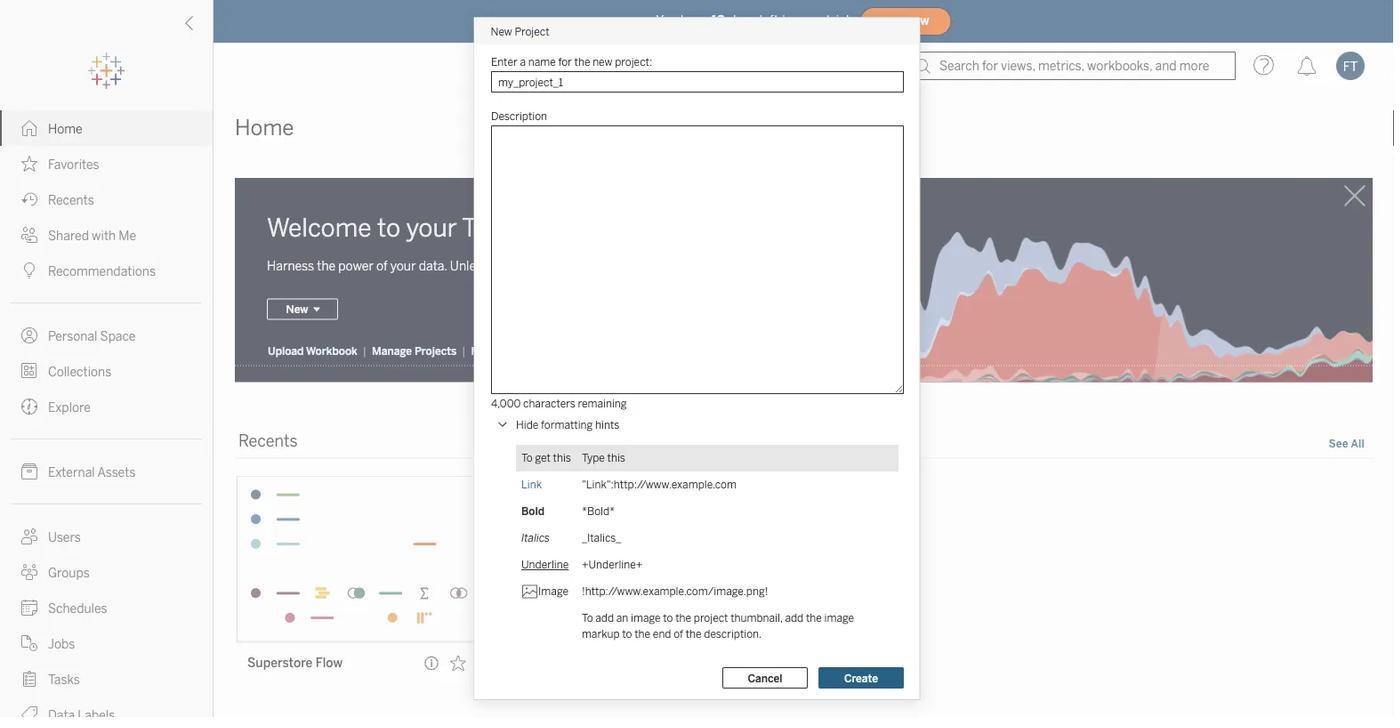 Task type: locate. For each thing, give the bounding box(es) containing it.
this right get
[[553, 452, 571, 465]]

0 horizontal spatial users
[[48, 530, 81, 545]]

project
[[693, 612, 728, 625]]

1 vertical spatial to
[[581, 612, 593, 625]]

users up groups
[[48, 530, 81, 545]]

0 horizontal spatial new
[[286, 303, 308, 316]]

new project
[[491, 25, 550, 38]]

external
[[48, 465, 95, 480]]

1 vertical spatial users
[[48, 530, 81, 545]]

image up end
[[631, 612, 660, 625]]

harness
[[267, 258, 314, 273]]

0 vertical spatial to
[[521, 452, 532, 465]]

all
[[1351, 437, 1365, 450]]

schedules link
[[0, 590, 213, 626]]

link
[[521, 478, 542, 491]]

1 horizontal spatial recents
[[238, 432, 298, 451]]

to
[[521, 452, 532, 465], [581, 612, 593, 625]]

Enter a name for the new project: text field
[[491, 71, 904, 93]]

harness the power of your data. unleash the potential of your people.
[[267, 258, 658, 273]]

new up "upload"
[[286, 303, 308, 316]]

users link
[[0, 519, 213, 554]]

in
[[782, 13, 793, 28]]

0 horizontal spatial this
[[553, 452, 571, 465]]

bold
[[521, 505, 544, 518]]

add right thumbnail, on the right bottom of page
[[785, 612, 803, 625]]

type this
[[581, 452, 625, 465]]

formatting
[[541, 419, 593, 432]]

2 | from the left
[[462, 344, 466, 357]]

4,000
[[491, 397, 520, 410]]

upload
[[268, 344, 304, 357]]

have
[[681, 13, 708, 28]]

1 horizontal spatial to
[[581, 612, 593, 625]]

| right "projects"
[[462, 344, 466, 357]]

2 horizontal spatial to
[[663, 612, 673, 625]]

groups
[[48, 566, 90, 580]]

tasks link
[[0, 661, 213, 697]]

to down an
[[622, 628, 632, 641]]

with
[[92, 228, 116, 243]]

to up markup
[[581, 612, 593, 625]]

new
[[491, 25, 512, 38], [286, 303, 308, 316]]

0 horizontal spatial recents
[[48, 193, 94, 207]]

_italics_
[[581, 532, 621, 545]]

the left project
[[675, 612, 691, 625]]

new for new project
[[491, 25, 512, 38]]

to
[[377, 213, 401, 243], [663, 612, 673, 625], [622, 628, 632, 641]]

| right workbook
[[363, 344, 367, 357]]

your left 'data.'
[[391, 258, 416, 273]]

the
[[574, 55, 590, 68], [317, 258, 336, 273], [499, 258, 518, 273], [675, 612, 691, 625], [806, 612, 822, 625], [634, 628, 650, 641], [685, 628, 701, 641]]

1 horizontal spatial |
[[462, 344, 466, 357]]

external assets link
[[0, 454, 213, 489]]

you
[[656, 13, 677, 28]]

of right potential
[[574, 258, 585, 273]]

new inside new popup button
[[286, 303, 308, 316]]

users
[[514, 344, 543, 357], [48, 530, 81, 545]]

a
[[520, 55, 525, 68]]

your right the in
[[797, 13, 823, 28]]

this right type
[[607, 452, 625, 465]]

hide
[[516, 419, 538, 432]]

recents
[[48, 193, 94, 207], [238, 432, 298, 451]]

add up markup
[[595, 612, 614, 625]]

recommendations
[[48, 264, 156, 279]]

to left get
[[521, 452, 532, 465]]

1 horizontal spatial manage
[[471, 344, 511, 357]]

1 horizontal spatial users
[[514, 344, 543, 357]]

of inside to add an image to the project thumbnail, add the image markup to the end of the description.
[[673, 628, 683, 641]]

manage projects link
[[371, 343, 458, 358]]

shared
[[48, 228, 89, 243]]

1 horizontal spatial image
[[824, 612, 854, 625]]

project
[[515, 25, 550, 38]]

0 vertical spatial to
[[377, 213, 401, 243]]

to for to add an image to the project thumbnail, add the image markup to the end of the description.
[[581, 612, 593, 625]]

image up create button
[[824, 612, 854, 625]]

characters
[[523, 397, 575, 410]]

0 horizontal spatial manage
[[372, 344, 412, 357]]

0 vertical spatial recents
[[48, 193, 94, 207]]

site
[[556, 213, 597, 243]]

of right power
[[377, 258, 388, 273]]

1 horizontal spatial new
[[491, 25, 512, 38]]

0 horizontal spatial home
[[48, 121, 83, 136]]

0 horizontal spatial to
[[521, 452, 532, 465]]

the right for
[[574, 55, 590, 68]]

0 horizontal spatial to
[[377, 213, 401, 243]]

tasks
[[48, 672, 80, 687]]

0 vertical spatial new
[[491, 25, 512, 38]]

2 this from the left
[[607, 452, 625, 465]]

1 horizontal spatial to
[[622, 628, 632, 641]]

new up enter
[[491, 25, 512, 38]]

buy now
[[882, 16, 930, 27]]

of right end
[[673, 628, 683, 641]]

0 horizontal spatial add
[[595, 612, 614, 625]]

thumbnail,
[[730, 612, 782, 625]]

|
[[363, 344, 367, 357], [462, 344, 466, 357]]

recommendations link
[[0, 253, 213, 288]]

of
[[377, 258, 388, 273], [574, 258, 585, 273], [673, 628, 683, 641]]

markup
[[581, 628, 619, 641]]

superstore
[[247, 656, 313, 670]]

+underline+
[[581, 558, 642, 571]]

add
[[595, 612, 614, 625], [785, 612, 803, 625]]

favorites
[[48, 157, 99, 172]]

0 horizontal spatial image
[[631, 612, 660, 625]]

shared with me link
[[0, 217, 213, 253]]

to add an image to the project thumbnail, add the image markup to the end of the description.
[[581, 612, 854, 641]]

your left people.
[[588, 258, 613, 273]]

1 horizontal spatial add
[[785, 612, 803, 625]]

workbook
[[306, 344, 358, 357]]

to right welcome
[[377, 213, 401, 243]]

users inside main navigation. press the up and down arrow keys to access links. element
[[48, 530, 81, 545]]

to inside to add an image to the project thumbnail, add the image markup to the end of the description.
[[581, 612, 593, 625]]

users up characters at the bottom
[[514, 344, 543, 357]]

1 image from the left
[[631, 612, 660, 625]]

1 vertical spatial to
[[663, 612, 673, 625]]

jobs link
[[0, 626, 213, 661]]

"link":http://www.example.com
[[581, 478, 736, 491]]

home inside main navigation. press the up and down arrow keys to access links. element
[[48, 121, 83, 136]]

new inside new project dialog
[[491, 25, 512, 38]]

people.
[[616, 258, 658, 273]]

the down project
[[685, 628, 701, 641]]

1 horizontal spatial of
[[574, 258, 585, 273]]

left
[[760, 13, 779, 28]]

upload workbook button
[[267, 343, 358, 358]]

manage left "projects"
[[372, 344, 412, 357]]

2 image from the left
[[824, 612, 854, 625]]

explore
[[48, 400, 91, 415]]

hints
[[595, 419, 619, 432]]

to up end
[[663, 612, 673, 625]]

main navigation. press the up and down arrow keys to access links. element
[[0, 110, 213, 717]]

manage up 4,000
[[471, 344, 511, 357]]

shared with me
[[48, 228, 136, 243]]

create
[[844, 672, 878, 685]]

data.
[[419, 258, 447, 273]]

0 horizontal spatial |
[[363, 344, 367, 357]]

flow
[[316, 656, 343, 670]]

2 horizontal spatial of
[[673, 628, 683, 641]]

1 horizontal spatial this
[[607, 452, 625, 465]]

personal
[[48, 329, 97, 344]]

trial.
[[826, 13, 853, 28]]

1 this from the left
[[553, 452, 571, 465]]

groups link
[[0, 554, 213, 590]]

your
[[797, 13, 823, 28], [406, 213, 457, 243], [391, 258, 416, 273], [588, 258, 613, 273]]

1 vertical spatial new
[[286, 303, 308, 316]]



Task type: describe. For each thing, give the bounding box(es) containing it.
the right unleash
[[499, 258, 518, 273]]

1 manage from the left
[[372, 344, 412, 357]]

4,000 characters remaining
[[491, 397, 627, 410]]

13
[[712, 13, 725, 28]]

me
[[119, 228, 136, 243]]

welcome to your tableau site
[[267, 213, 597, 243]]

type
[[581, 452, 605, 465]]

recents link
[[0, 182, 213, 217]]

explore link
[[0, 389, 213, 424]]

assets
[[97, 465, 136, 480]]

home link
[[0, 110, 213, 146]]

underline
[[521, 558, 568, 571]]

see all link
[[1328, 435, 1366, 453]]

power
[[338, 258, 374, 273]]

projects
[[415, 344, 457, 357]]

see
[[1329, 437, 1349, 450]]

italics
[[521, 532, 550, 545]]

potential
[[521, 258, 571, 273]]

the left end
[[634, 628, 650, 641]]

end
[[653, 628, 671, 641]]

link link
[[521, 478, 542, 491]]

description
[[491, 109, 547, 122]]

*bold*
[[581, 505, 615, 518]]

1 add from the left
[[595, 612, 614, 625]]

you have 13 days left in your trial.
[[656, 13, 853, 28]]

favorites link
[[0, 146, 213, 182]]

description.
[[704, 628, 762, 641]]

name
[[528, 55, 555, 68]]

the right thumbnail, on the right bottom of page
[[806, 612, 822, 625]]

Description text field
[[491, 125, 904, 394]]

space
[[100, 329, 136, 344]]

upload workbook | manage projects | manage users
[[268, 344, 543, 357]]

cancel
[[747, 672, 782, 685]]

to get this
[[521, 452, 571, 465]]

1 vertical spatial recents
[[238, 432, 298, 451]]

1 horizontal spatial home
[[235, 115, 294, 141]]

personal space
[[48, 329, 136, 344]]

the left power
[[317, 258, 336, 273]]

create button
[[818, 667, 904, 689]]

for
[[558, 55, 572, 68]]

cancel button
[[722, 667, 808, 689]]

now
[[906, 16, 930, 27]]

recents inside main navigation. press the up and down arrow keys to access links. element
[[48, 193, 94, 207]]

welcome
[[267, 213, 372, 243]]

manage users link
[[470, 343, 544, 358]]

schedules
[[48, 601, 107, 616]]

2 add from the left
[[785, 612, 803, 625]]

navigation panel element
[[0, 53, 213, 717]]

0 vertical spatial users
[[514, 344, 543, 357]]

external assets
[[48, 465, 136, 480]]

remaining
[[578, 397, 627, 410]]

new project dialog
[[475, 18, 920, 699]]

0 horizontal spatial of
[[377, 258, 388, 273]]

enter a name for the new project:
[[491, 55, 652, 68]]

image
[[538, 585, 568, 598]]

1 | from the left
[[363, 344, 367, 357]]

personal space link
[[0, 318, 213, 353]]

jobs
[[48, 637, 75, 651]]

project:
[[615, 55, 652, 68]]

days
[[729, 13, 756, 28]]

superstore flow
[[247, 656, 343, 670]]

2 manage from the left
[[471, 344, 511, 357]]

to for to get this
[[521, 452, 532, 465]]

enter
[[491, 55, 517, 68]]

tableau
[[462, 213, 550, 243]]

new button
[[267, 298, 338, 320]]

unleash
[[450, 258, 496, 273]]

your up 'data.'
[[406, 213, 457, 243]]

an
[[616, 612, 628, 625]]

buy now button
[[860, 7, 952, 36]]

new for new
[[286, 303, 308, 316]]

new
[[592, 55, 612, 68]]

2 vertical spatial to
[[622, 628, 632, 641]]

collections link
[[0, 353, 213, 389]]

hide formatting hints button
[[493, 415, 623, 436]]

see all
[[1329, 437, 1365, 450]]

buy
[[882, 16, 903, 27]]

hide formatting hints
[[516, 419, 619, 432]]

!http://www.example.com/image.png!
[[581, 585, 768, 598]]



Task type: vqa. For each thing, say whether or not it's contained in the screenshot.
your
yes



